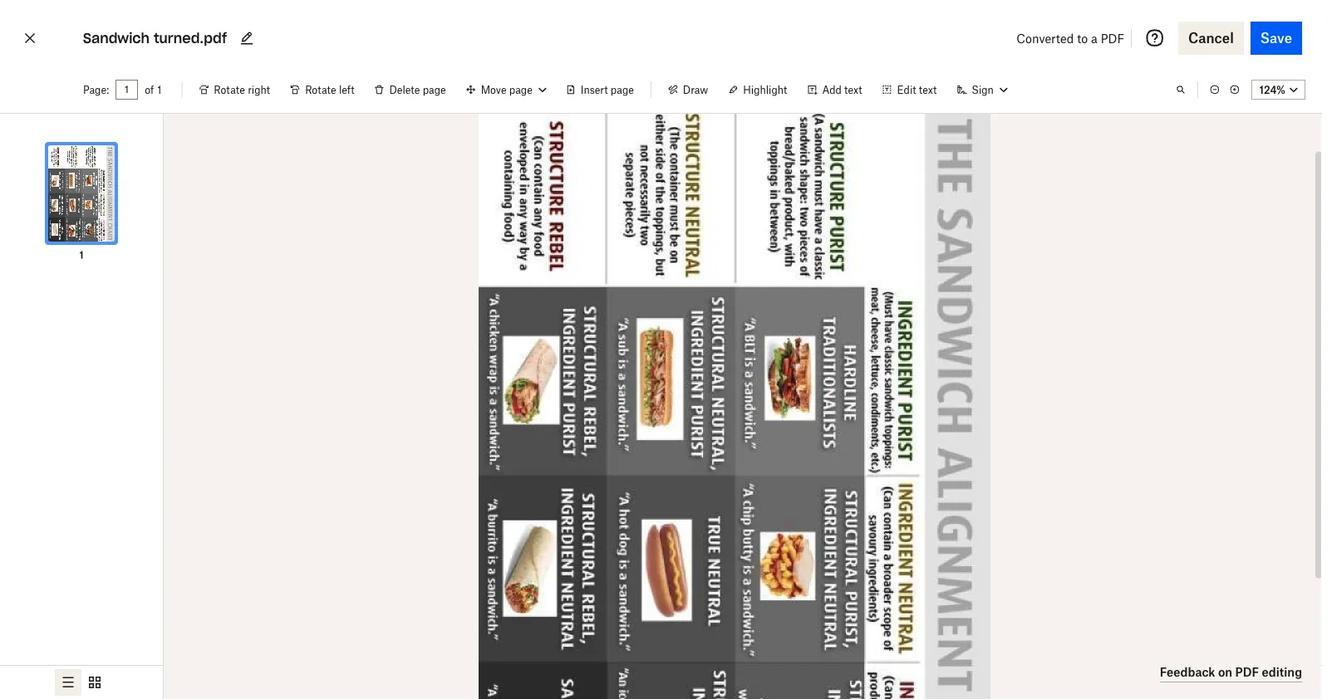Task type: vqa. For each thing, say whether or not it's contained in the screenshot.
Disable downloads
no



Task type: locate. For each thing, give the bounding box(es) containing it.
0 horizontal spatial page
[[423, 84, 446, 96]]

feedback on pdf editing button
[[1160, 663, 1302, 683]]

page for delete page
[[423, 84, 446, 96]]

feedback on pdf editing
[[1160, 666, 1302, 680]]

text right edit on the right of page
[[919, 84, 937, 96]]

highlight
[[743, 84, 787, 96]]

move page button
[[456, 76, 556, 103]]

delete page
[[389, 84, 446, 96]]

page inside dropdown button
[[509, 84, 532, 96]]

1 horizontal spatial 1
[[157, 84, 161, 96]]

edit text button
[[872, 76, 947, 103]]

text right add
[[844, 84, 862, 96]]

0 horizontal spatial text
[[844, 84, 862, 96]]

1 horizontal spatial rotate
[[305, 84, 336, 96]]

1 rotate from the left
[[214, 84, 245, 96]]

2 text from the left
[[919, 84, 937, 96]]

1
[[157, 84, 161, 96], [79, 249, 84, 261]]

on
[[1218, 666, 1232, 680]]

cancel image
[[20, 25, 40, 52]]

rotate left "right"
[[214, 84, 245, 96]]

editing
[[1262, 666, 1302, 680]]

1 horizontal spatial pdf
[[1235, 666, 1259, 680]]

2 page from the left
[[509, 84, 532, 96]]

sandwich
[[83, 29, 150, 47]]

1 horizontal spatial text
[[919, 84, 937, 96]]

page
[[423, 84, 446, 96], [509, 84, 532, 96], [611, 84, 634, 96]]

rotate for rotate left
[[305, 84, 336, 96]]

text for edit text
[[919, 84, 937, 96]]

draw
[[683, 84, 708, 96]]

add text button
[[797, 76, 872, 103]]

2 horizontal spatial page
[[611, 84, 634, 96]]

rotate right button
[[189, 76, 280, 103]]

1 page from the left
[[423, 84, 446, 96]]

rotate left left
[[305, 84, 336, 96]]

0 vertical spatial 1
[[157, 84, 161, 96]]

0 horizontal spatial pdf
[[1101, 31, 1124, 45]]

0 horizontal spatial rotate
[[214, 84, 245, 96]]

page right insert at the left
[[611, 84, 634, 96]]

rotate
[[214, 84, 245, 96], [305, 84, 336, 96]]

left
[[339, 84, 354, 96]]

124% button
[[1251, 80, 1305, 100]]

text
[[844, 84, 862, 96], [919, 84, 937, 96]]

1 text from the left
[[844, 84, 862, 96]]

page for insert page
[[611, 84, 634, 96]]

1 horizontal spatial page
[[509, 84, 532, 96]]

1 vertical spatial pdf
[[1235, 666, 1259, 680]]

pdf right on
[[1235, 666, 1259, 680]]

converted to a pdf
[[1016, 31, 1124, 45]]

option group
[[0, 666, 163, 700]]

2 rotate from the left
[[305, 84, 336, 96]]

page right delete
[[423, 84, 446, 96]]

delete
[[389, 84, 420, 96]]

insert
[[581, 84, 608, 96]]

edit
[[897, 84, 916, 96]]

pdf right a
[[1101, 31, 1124, 45]]

rotate inside rotate right "button"
[[214, 84, 245, 96]]

page right move
[[509, 84, 532, 96]]

rotate for rotate right
[[214, 84, 245, 96]]

move page
[[481, 84, 532, 96]]

sign button
[[947, 76, 1017, 103]]

text for add text
[[844, 84, 862, 96]]

of 1
[[145, 84, 161, 96]]

converted
[[1016, 31, 1074, 45]]

right
[[248, 84, 270, 96]]

edit text
[[897, 84, 937, 96]]

pdf
[[1101, 31, 1124, 45], [1235, 666, 1259, 680]]

rotate inside rotate left button
[[305, 84, 336, 96]]

add text
[[822, 84, 862, 96]]

0 horizontal spatial 1
[[79, 249, 84, 261]]

None number field
[[124, 83, 130, 96]]

insert page
[[581, 84, 634, 96]]

3 page from the left
[[611, 84, 634, 96]]



Task type: describe. For each thing, give the bounding box(es) containing it.
Button to change sidebar grid view to list view radio
[[55, 670, 81, 696]]

rotate left button
[[280, 76, 364, 103]]

1 vertical spatial 1
[[79, 249, 84, 261]]

Button to change sidebar list view to grid view radio
[[81, 670, 108, 696]]

draw button
[[658, 76, 718, 103]]

pdf inside button
[[1235, 666, 1259, 680]]

a
[[1091, 31, 1098, 45]]

save button
[[1250, 22, 1302, 55]]

page:
[[83, 84, 109, 96]]

page for move page
[[509, 84, 532, 96]]

to
[[1077, 31, 1088, 45]]

page 1. selected thumbnail preview element
[[28, 127, 135, 263]]

rotate right
[[214, 84, 270, 96]]

insert page button
[[556, 76, 644, 103]]

turned.pdf
[[154, 29, 227, 47]]

add
[[822, 84, 842, 96]]

save
[[1260, 30, 1292, 46]]

0 vertical spatial pdf
[[1101, 31, 1124, 45]]

rotate left
[[305, 84, 354, 96]]

sandwich turned.pdf
[[83, 29, 227, 47]]

delete page button
[[364, 76, 456, 103]]

cancel
[[1188, 30, 1234, 46]]

sign
[[972, 84, 994, 96]]

feedback
[[1160, 666, 1215, 680]]

highlight button
[[718, 76, 797, 103]]

move
[[481, 84, 506, 96]]

124%
[[1260, 84, 1285, 96]]

cancel button
[[1178, 22, 1244, 55]]

of
[[145, 84, 154, 96]]



